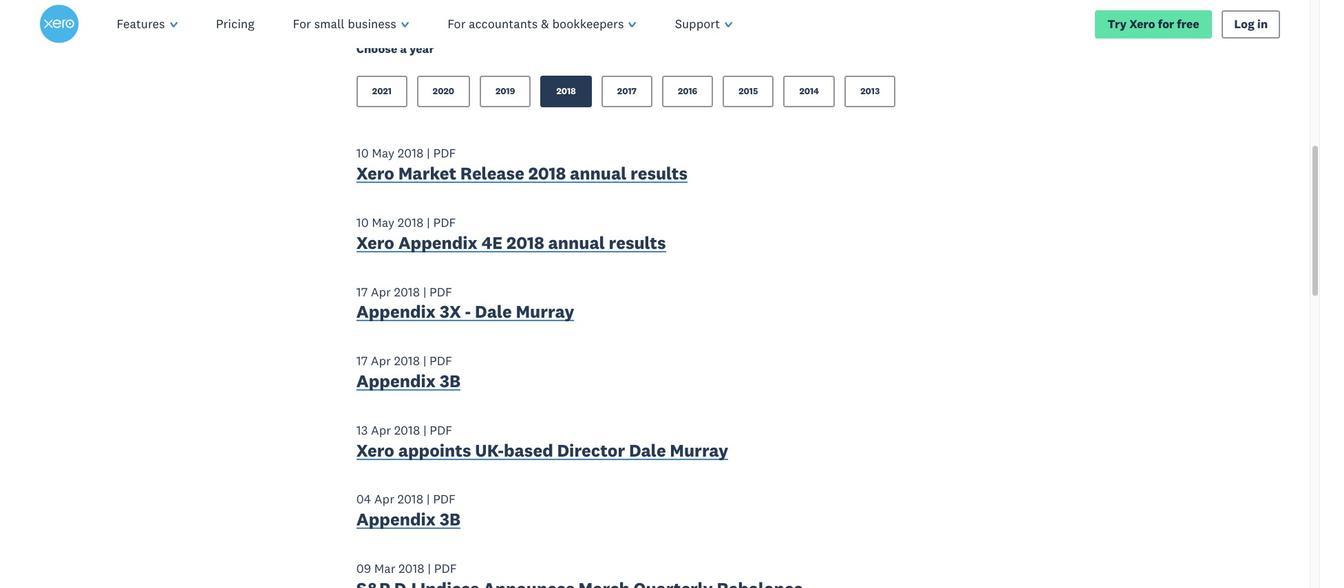 Task type: describe. For each thing, give the bounding box(es) containing it.
17 apr 2018 | pdf appendix 3x - dale murray
[[357, 284, 575, 323]]

features
[[117, 16, 165, 32]]

apr for 17 apr 2018 | pdf appendix 3b
[[371, 353, 391, 369]]

2016
[[678, 86, 698, 97]]

2018 button
[[541, 76, 592, 108]]

in
[[1258, 16, 1268, 31]]

2018 for 04 apr 2018 | pdf appendix 3b
[[398, 492, 424, 508]]

for small business
[[293, 16, 397, 32]]

uk-
[[475, 440, 504, 462]]

xero market release 2018 annual results link
[[357, 163, 688, 188]]

xero homepage image
[[40, 5, 78, 43]]

pricing
[[216, 16, 254, 32]]

2017 button
[[602, 76, 653, 108]]

2017
[[617, 86, 637, 97]]

&
[[541, 16, 549, 32]]

try xero for free
[[1108, 16, 1200, 31]]

pdf for 09 mar 2018 | pdf
[[434, 561, 457, 577]]

2015
[[739, 86, 758, 97]]

17 apr 2018 | pdf appendix 3b
[[357, 353, 461, 392]]

| for 10 may 2018 | pdf xero market release 2018 annual results
[[427, 146, 430, 161]]

2019
[[496, 86, 515, 97]]

appendix for 04 apr 2018 | pdf appendix 3b
[[357, 509, 436, 531]]

log
[[1235, 16, 1255, 31]]

annual for release
[[570, 163, 627, 185]]

choose a year
[[357, 42, 434, 57]]

pdf for 17 apr 2018 | pdf appendix 3b
[[430, 353, 452, 369]]

pdf for 10 may 2018 | pdf xero appendix 4e 2018 annual results
[[433, 215, 456, 231]]

results for xero appendix 4e 2018 annual results
[[609, 232, 666, 254]]

dale inside the 17 apr 2018 | pdf appendix 3x - dale murray
[[475, 301, 512, 323]]

market
[[398, 163, 457, 185]]

for accountants & bookkeepers
[[448, 16, 624, 32]]

log in
[[1235, 16, 1268, 31]]

appoints
[[398, 440, 471, 462]]

may for market
[[372, 146, 395, 161]]

2018 for 10 may 2018 | pdf xero appendix 4e 2018 annual results
[[398, 215, 424, 231]]

xero for xero appendix 4e 2018 annual results
[[357, 232, 394, 254]]

2021
[[372, 86, 392, 97]]

2020
[[433, 86, 454, 97]]

support button
[[656, 0, 752, 48]]

pdf for 17 apr 2018 | pdf appendix 3x - dale murray
[[430, 284, 452, 300]]

2016 button
[[662, 76, 713, 108]]

2018 for 09 mar 2018 | pdf
[[399, 561, 425, 577]]

-
[[465, 301, 471, 323]]

04
[[357, 492, 371, 508]]

2014
[[800, 86, 819, 97]]

| for 13 apr 2018 | pdf xero appoints uk-based director dale murray
[[423, 423, 427, 438]]

pdf for 13 apr 2018 | pdf xero appoints uk-based director dale murray
[[430, 423, 452, 438]]

xero for xero market release 2018 annual results
[[357, 163, 394, 185]]

mar
[[374, 561, 396, 577]]

a
[[400, 42, 407, 57]]

may for appendix
[[372, 215, 395, 231]]

apr for 17 apr 2018 | pdf appendix 3x - dale murray
[[371, 284, 391, 300]]

appendix 3x - dale murray link
[[357, 301, 575, 326]]

2021 button
[[357, 76, 407, 108]]

xero appoints uk-based director dale murray link
[[357, 440, 729, 465]]

based
[[504, 440, 553, 462]]

| for 17 apr 2018 | pdf appendix 3x - dale murray
[[423, 284, 427, 300]]

pdf for 04 apr 2018 | pdf appendix 3b
[[433, 492, 456, 508]]

3x
[[440, 301, 461, 323]]

business
[[348, 16, 397, 32]]

17 for appendix 3x - dale murray
[[357, 284, 368, 300]]

apr for 04 apr 2018 | pdf appendix 3b
[[374, 492, 394, 508]]



Task type: vqa. For each thing, say whether or not it's contained in the screenshot.


Task type: locate. For each thing, give the bounding box(es) containing it.
for
[[293, 16, 311, 32], [448, 16, 466, 32]]

choose
[[357, 42, 397, 57]]

dale inside 13 apr 2018 | pdf xero appoints uk-based director dale murray
[[629, 440, 666, 462]]

17
[[357, 284, 368, 300], [357, 353, 368, 369]]

13 apr 2018 | pdf xero appoints uk-based director dale murray
[[357, 423, 729, 462]]

for for for small business
[[293, 16, 311, 32]]

0 horizontal spatial dale
[[475, 301, 512, 323]]

for for for accountants & bookkeepers
[[448, 16, 466, 32]]

2 for from the left
[[448, 16, 466, 32]]

appendix 3b link for 04 apr 2018 | pdf appendix 3b
[[357, 509, 461, 534]]

appendix 3b link up 13
[[357, 370, 461, 396]]

pricing link
[[197, 0, 274, 48]]

17 for appendix 3b
[[357, 353, 368, 369]]

10 inside 10 may 2018 | pdf xero appendix 4e 2018 annual results
[[357, 215, 369, 231]]

2018 for 17 apr 2018 | pdf appendix 3b
[[394, 353, 420, 369]]

xero inside "10 may 2018 | pdf xero market release 2018 annual results"
[[357, 163, 394, 185]]

pdf down appoints
[[433, 492, 456, 508]]

2 10 from the top
[[357, 215, 369, 231]]

| down appendix 3x - dale murray link
[[423, 353, 427, 369]]

2018 inside 04 apr 2018 | pdf appendix 3b
[[398, 492, 424, 508]]

2019 button
[[480, 76, 531, 108]]

appendix for 17 apr 2018 | pdf appendix 3b
[[357, 370, 436, 392]]

0 vertical spatial annual
[[570, 163, 627, 185]]

2015 button
[[723, 76, 774, 108]]

pdf down market
[[433, 215, 456, 231]]

for inside for small business dropdown button
[[293, 16, 311, 32]]

1 horizontal spatial dale
[[629, 440, 666, 462]]

2018 for 17 apr 2018 | pdf appendix 3x - dale murray
[[394, 284, 420, 300]]

1 vertical spatial may
[[372, 215, 395, 231]]

| for 17 apr 2018 | pdf appendix 3b
[[423, 353, 427, 369]]

pdf
[[433, 146, 456, 161], [433, 215, 456, 231], [430, 284, 452, 300], [430, 353, 452, 369], [430, 423, 452, 438], [433, 492, 456, 508], [434, 561, 457, 577]]

1 may from the top
[[372, 146, 395, 161]]

appendix 3b link up '09 mar 2018 | pdf' at the left bottom
[[357, 509, 461, 534]]

0 vertical spatial appendix 3b link
[[357, 370, 461, 396]]

may inside 10 may 2018 | pdf xero appendix 4e 2018 annual results
[[372, 215, 395, 231]]

09
[[357, 561, 371, 577]]

0 vertical spatial 10
[[357, 146, 369, 161]]

apr inside 04 apr 2018 | pdf appendix 3b
[[374, 492, 394, 508]]

xero inside 13 apr 2018 | pdf xero appoints uk-based director dale murray
[[357, 440, 394, 462]]

0 horizontal spatial murray
[[516, 301, 575, 323]]

1 vertical spatial annual
[[548, 232, 605, 254]]

0 horizontal spatial for
[[293, 16, 311, 32]]

xero appendix 4e 2018 annual results link
[[357, 232, 666, 257]]

try
[[1108, 16, 1127, 31]]

1 vertical spatial murray
[[670, 440, 729, 462]]

| inside 04 apr 2018 | pdf appendix 3b
[[427, 492, 430, 508]]

10 may 2018 | pdf xero market release 2018 annual results
[[357, 146, 688, 185]]

| up market
[[427, 146, 430, 161]]

2013
[[861, 86, 880, 97]]

10 inside "10 may 2018 | pdf xero market release 2018 annual results"
[[357, 146, 369, 161]]

0 vertical spatial murray
[[516, 301, 575, 323]]

annual for 4e
[[548, 232, 605, 254]]

xero
[[1130, 16, 1156, 31], [357, 163, 394, 185], [357, 232, 394, 254], [357, 440, 394, 462]]

pdf for 10 may 2018 | pdf xero market release 2018 annual results
[[433, 146, 456, 161]]

director
[[557, 440, 625, 462]]

dale right director
[[629, 440, 666, 462]]

appendix up 13
[[357, 370, 436, 392]]

pdf up 3x
[[430, 284, 452, 300]]

pdf right 'mar'
[[434, 561, 457, 577]]

features button
[[97, 0, 197, 48]]

2018 inside 13 apr 2018 | pdf xero appoints uk-based director dale murray
[[394, 423, 420, 438]]

13
[[357, 423, 368, 438]]

2018
[[557, 86, 576, 97], [398, 146, 424, 161], [528, 163, 566, 185], [398, 215, 424, 231], [507, 232, 544, 254], [394, 284, 420, 300], [394, 353, 420, 369], [394, 423, 420, 438], [398, 492, 424, 508], [399, 561, 425, 577]]

murray inside 13 apr 2018 | pdf xero appoints uk-based director dale murray
[[670, 440, 729, 462]]

04 apr 2018 | pdf appendix 3b
[[357, 492, 461, 531]]

1 vertical spatial dale
[[629, 440, 666, 462]]

2018 inside the 17 apr 2018 | pdf appendix 3x - dale murray
[[394, 284, 420, 300]]

1 vertical spatial appendix 3b link
[[357, 509, 461, 534]]

3b inside 04 apr 2018 | pdf appendix 3b
[[440, 509, 461, 531]]

results for xero market release 2018 annual results
[[631, 163, 688, 185]]

apr inside 17 apr 2018 | pdf appendix 3b
[[371, 353, 391, 369]]

| right 'mar'
[[428, 561, 431, 577]]

2018 inside "button"
[[557, 86, 576, 97]]

| up appendix 3x - dale murray link
[[423, 284, 427, 300]]

1 10 from the top
[[357, 146, 369, 161]]

for left accountants
[[448, 16, 466, 32]]

pdf inside 17 apr 2018 | pdf appendix 3b
[[430, 353, 452, 369]]

for inside for accountants & bookkeepers dropdown button
[[448, 16, 466, 32]]

pdf inside 10 may 2018 | pdf xero appendix 4e 2018 annual results
[[433, 215, 456, 231]]

| inside "10 may 2018 | pdf xero market release 2018 annual results"
[[427, 146, 430, 161]]

|
[[427, 146, 430, 161], [427, 215, 430, 231], [423, 284, 427, 300], [423, 353, 427, 369], [423, 423, 427, 438], [427, 492, 430, 508], [428, 561, 431, 577]]

2020 button
[[417, 76, 470, 108]]

2 3b from the top
[[440, 509, 461, 531]]

1 vertical spatial 17
[[357, 353, 368, 369]]

free
[[1177, 16, 1200, 31]]

murray
[[516, 301, 575, 323], [670, 440, 729, 462]]

appendix inside the 17 apr 2018 | pdf appendix 3x - dale murray
[[357, 301, 436, 323]]

1 vertical spatial results
[[609, 232, 666, 254]]

pdf inside the 17 apr 2018 | pdf appendix 3x - dale murray
[[430, 284, 452, 300]]

xero for xero appoints uk-based director dale murray
[[357, 440, 394, 462]]

for accountants & bookkeepers button
[[428, 0, 656, 48]]

| inside 13 apr 2018 | pdf xero appoints uk-based director dale murray
[[423, 423, 427, 438]]

0 vertical spatial may
[[372, 146, 395, 161]]

| inside 17 apr 2018 | pdf appendix 3b
[[423, 353, 427, 369]]

2018 inside 17 apr 2018 | pdf appendix 3b
[[394, 353, 420, 369]]

appendix left 4e
[[398, 232, 478, 254]]

0 vertical spatial dale
[[475, 301, 512, 323]]

2 appendix 3b link from the top
[[357, 509, 461, 534]]

for
[[1158, 16, 1175, 31]]

0 vertical spatial results
[[631, 163, 688, 185]]

results
[[631, 163, 688, 185], [609, 232, 666, 254]]

apr for 13 apr 2018 | pdf xero appoints uk-based director dale murray
[[371, 423, 391, 438]]

10 for xero appendix 4e 2018 annual results
[[357, 215, 369, 231]]

0 vertical spatial 3b
[[440, 370, 461, 392]]

appendix for 17 apr 2018 | pdf appendix 3x - dale murray
[[357, 301, 436, 323]]

2 17 from the top
[[357, 353, 368, 369]]

10 may 2018 | pdf xero appendix 4e 2018 annual results
[[357, 215, 666, 254]]

for small business button
[[274, 0, 428, 48]]

2014 button
[[784, 76, 835, 108]]

try xero for free link
[[1095, 10, 1212, 38]]

| for 10 may 2018 | pdf xero appendix 4e 2018 annual results
[[427, 215, 430, 231]]

pdf inside 04 apr 2018 | pdf appendix 3b
[[433, 492, 456, 508]]

dale
[[475, 301, 512, 323], [629, 440, 666, 462]]

appendix inside 10 may 2018 | pdf xero appendix 4e 2018 annual results
[[398, 232, 478, 254]]

| down appoints
[[427, 492, 430, 508]]

09 mar 2018 | pdf
[[357, 561, 457, 577]]

murray inside the 17 apr 2018 | pdf appendix 3x - dale murray
[[516, 301, 575, 323]]

pdf inside 13 apr 2018 | pdf xero appoints uk-based director dale murray
[[430, 423, 452, 438]]

apr inside the 17 apr 2018 | pdf appendix 3x - dale murray
[[371, 284, 391, 300]]

1 horizontal spatial murray
[[670, 440, 729, 462]]

| for 09 mar 2018 | pdf
[[428, 561, 431, 577]]

0 vertical spatial 17
[[357, 284, 368, 300]]

3b for 04 apr 2018 | pdf appendix 3b
[[440, 509, 461, 531]]

| for 04 apr 2018 | pdf appendix 3b
[[427, 492, 430, 508]]

pdf up market
[[433, 146, 456, 161]]

appendix left 3x
[[357, 301, 436, 323]]

accountants
[[469, 16, 538, 32]]

pdf inside "10 may 2018 | pdf xero market release 2018 annual results"
[[433, 146, 456, 161]]

may inside "10 may 2018 | pdf xero market release 2018 annual results"
[[372, 146, 395, 161]]

1 vertical spatial 3b
[[440, 509, 461, 531]]

log in link
[[1222, 10, 1281, 38]]

appendix inside 17 apr 2018 | pdf appendix 3b
[[357, 370, 436, 392]]

results inside "10 may 2018 | pdf xero market release 2018 annual results"
[[631, 163, 688, 185]]

| up appoints
[[423, 423, 427, 438]]

1 for from the left
[[293, 16, 311, 32]]

pdf down 3x
[[430, 353, 452, 369]]

bookkeepers
[[552, 16, 624, 32]]

1 17 from the top
[[357, 284, 368, 300]]

appendix
[[398, 232, 478, 254], [357, 301, 436, 323], [357, 370, 436, 392], [357, 509, 436, 531]]

annual inside "10 may 2018 | pdf xero market release 2018 annual results"
[[570, 163, 627, 185]]

apr inside 13 apr 2018 | pdf xero appoints uk-based director dale murray
[[371, 423, 391, 438]]

appendix down 04
[[357, 509, 436, 531]]

dale right '-'
[[475, 301, 512, 323]]

may
[[372, 146, 395, 161], [372, 215, 395, 231]]

3b inside 17 apr 2018 | pdf appendix 3b
[[440, 370, 461, 392]]

2 may from the top
[[372, 215, 395, 231]]

support
[[675, 16, 720, 32]]

| down market
[[427, 215, 430, 231]]

1 horizontal spatial for
[[448, 16, 466, 32]]

year
[[410, 42, 434, 57]]

appendix 3b link for 17 apr 2018 | pdf appendix 3b
[[357, 370, 461, 396]]

pdf up appoints
[[430, 423, 452, 438]]

annual inside 10 may 2018 | pdf xero appendix 4e 2018 annual results
[[548, 232, 605, 254]]

1 appendix 3b link from the top
[[357, 370, 461, 396]]

| inside 10 may 2018 | pdf xero appendix 4e 2018 annual results
[[427, 215, 430, 231]]

xero inside 10 may 2018 | pdf xero appendix 4e 2018 annual results
[[357, 232, 394, 254]]

for left "small"
[[293, 16, 311, 32]]

small
[[314, 16, 345, 32]]

2018 for 10 may 2018 | pdf xero market release 2018 annual results
[[398, 146, 424, 161]]

| inside the 17 apr 2018 | pdf appendix 3x - dale murray
[[423, 284, 427, 300]]

1 3b from the top
[[440, 370, 461, 392]]

appendix 3b link
[[357, 370, 461, 396], [357, 509, 461, 534]]

3b
[[440, 370, 461, 392], [440, 509, 461, 531]]

release
[[460, 163, 525, 185]]

annual
[[570, 163, 627, 185], [548, 232, 605, 254]]

results inside 10 may 2018 | pdf xero appendix 4e 2018 annual results
[[609, 232, 666, 254]]

apr
[[371, 284, 391, 300], [371, 353, 391, 369], [371, 423, 391, 438], [374, 492, 394, 508]]

3b for 17 apr 2018 | pdf appendix 3b
[[440, 370, 461, 392]]

1 vertical spatial 10
[[357, 215, 369, 231]]

10
[[357, 146, 369, 161], [357, 215, 369, 231]]

appendix inside 04 apr 2018 | pdf appendix 3b
[[357, 509, 436, 531]]

17 inside 17 apr 2018 | pdf appendix 3b
[[357, 353, 368, 369]]

2013 button
[[845, 76, 896, 108]]

4e
[[482, 232, 503, 254]]

10 for xero market release 2018 annual results
[[357, 146, 369, 161]]

2018 for 13 apr 2018 | pdf xero appoints uk-based director dale murray
[[394, 423, 420, 438]]

17 inside the 17 apr 2018 | pdf appendix 3x - dale murray
[[357, 284, 368, 300]]



